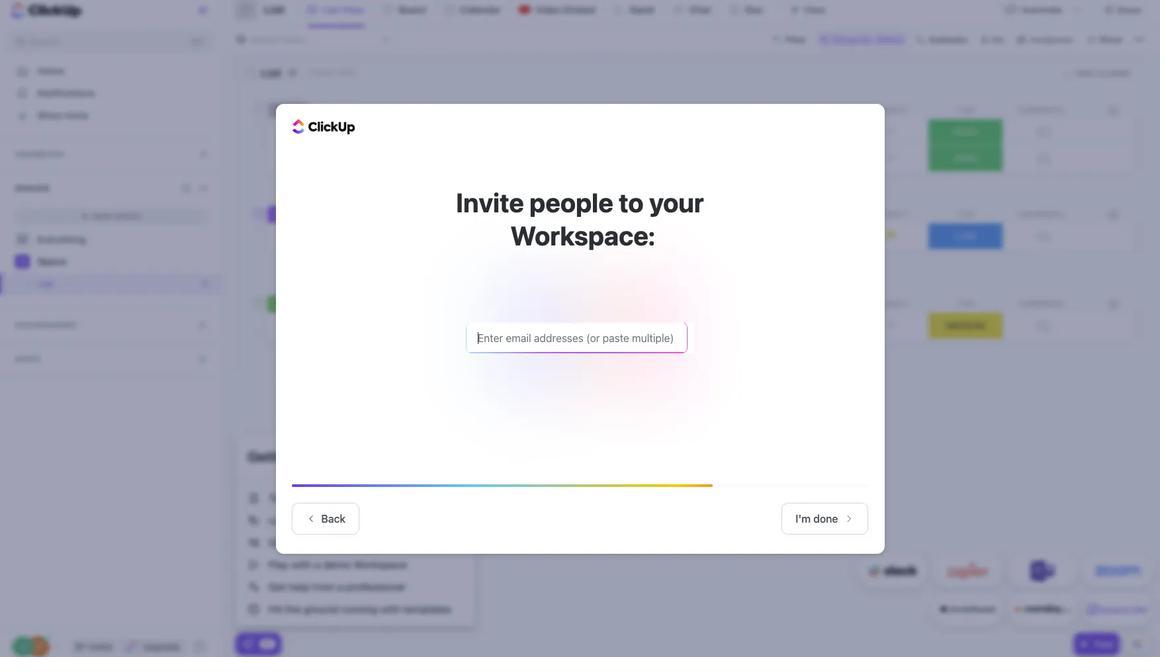 Task type: locate. For each thing, give the bounding box(es) containing it.
your
[[649, 186, 704, 217]]

invite people to your workspace:
[[456, 186, 704, 251]]

back button
[[292, 503, 360, 534]]

people
[[530, 186, 613, 217]]



Task type: describe. For each thing, give the bounding box(es) containing it.
i'm done button
[[782, 503, 868, 534]]

done
[[814, 513, 838, 525]]

invite
[[456, 186, 524, 217]]

back
[[321, 513, 346, 525]]

clickup logo image
[[292, 119, 355, 134]]

i'm done
[[796, 513, 838, 525]]

Enter email addresses (or paste multiple) text field
[[475, 331, 678, 345]]

to
[[619, 186, 644, 217]]

i'm
[[796, 513, 811, 525]]

workspace:
[[511, 219, 655, 251]]



Task type: vqa. For each thing, say whether or not it's contained in the screenshot.
clickup logo
yes



